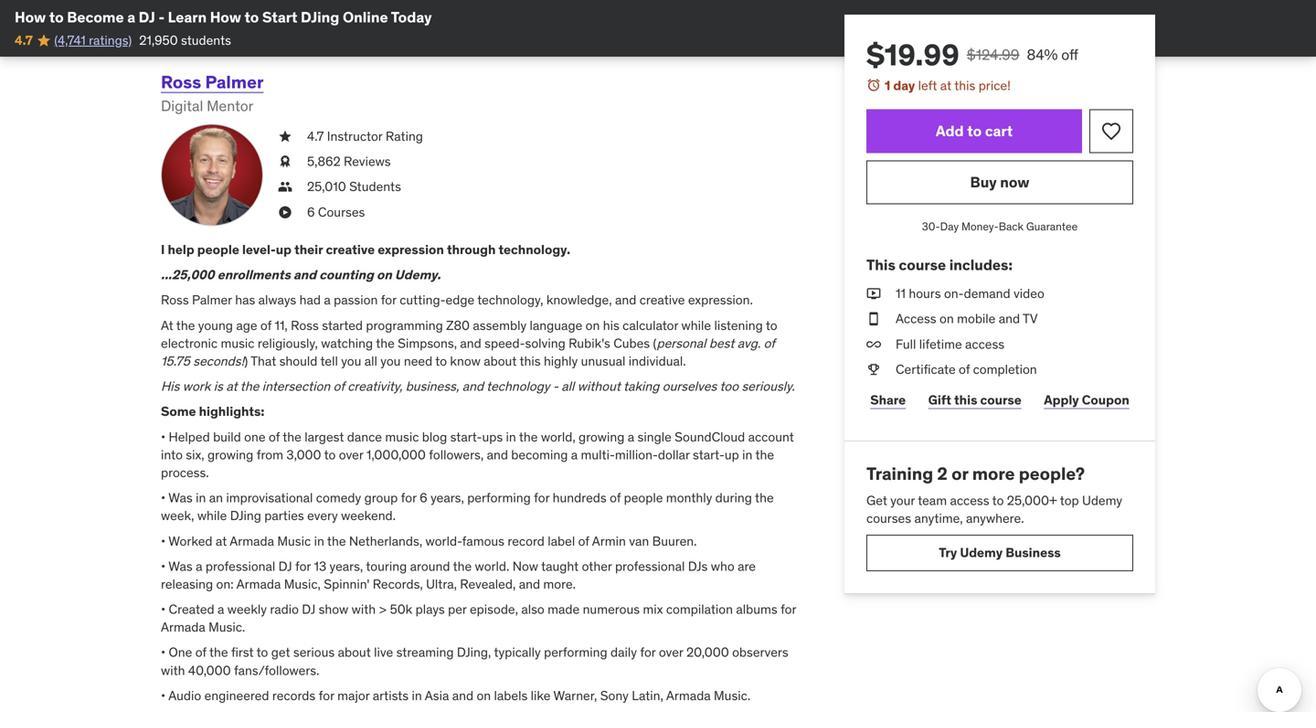 Task type: describe. For each thing, give the bounding box(es) containing it.
netherlands,
[[349, 533, 423, 549]]

of up the 40,000
[[195, 644, 207, 661]]

add
[[936, 122, 964, 140]]

0 vertical spatial about
[[484, 353, 517, 369]]

1 vertical spatial over
[[659, 644, 683, 661]]

of down tell
[[333, 378, 345, 395]]

for right the daily
[[640, 644, 656, 661]]

of inside at the young age of 11, ross started programming z80 assembly language on his calculator while listening to electronic music religiously, watching the simpsons, and speed-solving rubik's cubes (
[[260, 317, 272, 334]]

reviews
[[344, 153, 391, 170]]

highlights:
[[199, 403, 265, 420]]

for left 13
[[295, 558, 311, 574]]

add to cart button
[[867, 109, 1082, 153]]

daily
[[611, 644, 637, 661]]

or
[[952, 463, 969, 485]]

who
[[711, 558, 735, 574]]

fans/followers.
[[234, 662, 319, 679]]

and down know at the left of page
[[462, 378, 484, 395]]

this course includes:
[[867, 255, 1013, 274]]

at for the
[[226, 378, 237, 395]]

the down account at the right of the page
[[756, 447, 774, 463]]

try udemy business link
[[867, 535, 1134, 571]]

his
[[161, 378, 180, 395]]

best
[[709, 335, 735, 351]]

intersection
[[262, 378, 330, 395]]

dance
[[347, 429, 382, 445]]

1 you from the left
[[341, 353, 361, 369]]

online
[[343, 8, 388, 27]]

up inside his work is at the intersection of creativity, business, and technology - all without taking ourselves too seriously. some highlights: • helped build one of the largest dance music blog start-ups in the world, growing a single soundcloud account into six, growing from 3,000 to over 1,000,000 followers, and becoming a multi-million-dollar start-up in the process. • was in an improvisational comedy group for 6 years, performing for hundreds of people monthly during the week, while djing parties every weekend. • worked at armada music in the netherlands, world-famous record label of armin van buuren. • was a professional dj for 13 years, touring around the world. now taught other professional djs who are releasing on: armada music, spinnin' records, ultra, revealed, and more. • created a weekly radio dj show with > 50k plays per episode, also made numerous mix compilation albums for armada music. • one of the first to get serious about live streaming djing, typically performing daily for over 20,000 observers with 40,000 fans/followers. • audio engineered records for major artists in asia and on labels like warner, sony latin, armada music.
[[725, 447, 739, 463]]

2 vertical spatial this
[[954, 392, 978, 408]]

to down largest
[[324, 447, 336, 463]]

episode,
[[470, 601, 518, 618]]

account
[[748, 429, 794, 445]]

mix
[[643, 601, 663, 618]]

armada down created on the bottom left of page
[[161, 619, 205, 636]]

2 vertical spatial dj
[[302, 601, 316, 618]]

weekend.
[[341, 508, 396, 524]]

courses
[[867, 510, 912, 526]]

asia
[[425, 687, 449, 704]]

records,
[[373, 576, 423, 592]]

1 horizontal spatial start-
[[693, 447, 725, 463]]

13
[[314, 558, 327, 574]]

personal
[[657, 335, 706, 351]]

4.7 instructor rating
[[307, 128, 423, 144]]

around
[[410, 558, 450, 574]]

xsmall image for access on mobile and tv
[[867, 310, 881, 328]]

was
[[168, 490, 193, 506]]

0 horizontal spatial udemy
[[960, 544, 1003, 561]]

improvisational
[[226, 490, 313, 506]]

to up (4,741
[[49, 8, 64, 27]]

xsmall image for 11 hours on-demand video
[[867, 285, 881, 303]]

1
[[885, 77, 891, 94]]

of up the from at the left bottom of page
[[269, 429, 280, 445]]

into
[[161, 447, 183, 463]]

1 horizontal spatial music.
[[714, 687, 751, 704]]

get
[[271, 644, 290, 661]]

25,000+
[[1007, 492, 1057, 509]]

also
[[521, 601, 545, 618]]

for inside 'i help people level-up their creative expression through technology. ...25,000 enrollments and counting on udemy. ross palmer has always had a passion for cutting-edge technology, knowledge, and creative expression.'
[[381, 292, 397, 308]]

alarm image
[[867, 78, 881, 92]]

numerous
[[583, 601, 640, 618]]

certificate
[[896, 361, 956, 377]]

2 how from the left
[[210, 8, 241, 27]]

ratings)
[[89, 32, 132, 48]]

2 professional from the left
[[615, 558, 685, 574]]

help
[[168, 241, 194, 258]]

the down every
[[327, 533, 346, 549]]

that
[[251, 353, 276, 369]]

the up 3,000
[[283, 429, 302, 445]]

wishlist image
[[1101, 120, 1123, 142]]

during
[[716, 490, 752, 506]]

0 horizontal spatial start-
[[450, 429, 482, 445]]

mentor
[[207, 97, 254, 115]]

today
[[391, 8, 432, 27]]

6 • from the top
[[161, 687, 166, 704]]

1 horizontal spatial creative
[[640, 292, 685, 308]]

ultra,
[[426, 576, 457, 592]]

to left start
[[245, 8, 259, 27]]

84%
[[1027, 45, 1058, 64]]

1 vertical spatial instructor
[[327, 128, 383, 144]]

ups
[[482, 429, 503, 445]]

armada down parties
[[230, 533, 274, 549]]

rubik's
[[569, 335, 611, 351]]

apply coupon
[[1044, 392, 1130, 408]]

access inside training 2 or more people? get your team access to 25,000+ top udemy courses anytime, anywhere.
[[950, 492, 990, 509]]

your
[[891, 492, 915, 509]]

a up million-
[[628, 429, 635, 445]]

cutting-
[[400, 292, 446, 308]]

0 horizontal spatial music.
[[209, 619, 245, 636]]

xsmall image for 25,010 students
[[278, 178, 293, 196]]

guarantee
[[1027, 220, 1078, 234]]

0 vertical spatial years,
[[431, 490, 464, 506]]

passion
[[334, 292, 378, 308]]

udemy.
[[395, 267, 441, 283]]

personal best avg. of 15.75 seconds!
[[161, 335, 775, 369]]

helped
[[169, 429, 210, 445]]

of right the hundreds
[[610, 490, 621, 506]]

0 vertical spatial dj
[[139, 8, 155, 27]]

touring
[[366, 558, 407, 574]]

business,
[[406, 378, 459, 395]]

warner,
[[554, 687, 597, 704]]

get
[[867, 492, 888, 509]]

of right label on the bottom
[[578, 533, 589, 549]]

ross inside at the young age of 11, ross started programming z80 assembly language on his calculator while listening to electronic music religiously, watching the simpsons, and speed-solving rubik's cubes (
[[291, 317, 319, 334]]

buy
[[970, 173, 997, 192]]

work
[[183, 378, 211, 395]]

palmer inside 'i help people level-up their creative expression through technology. ...25,000 enrollments and counting on udemy. ross palmer has always had a passion for cutting-edge technology, knowledge, and creative expression.'
[[192, 292, 232, 308]]

one
[[169, 644, 192, 661]]

gift this course link
[[925, 382, 1026, 419]]

in down account at the right of the page
[[742, 447, 753, 463]]

xsmall image for 4.7 instructor rating
[[278, 128, 293, 145]]

process.
[[161, 464, 209, 481]]

and down their
[[293, 267, 316, 283]]

his
[[603, 317, 620, 334]]

1 • from the top
[[161, 429, 166, 445]]

ross inside 'i help people level-up their creative expression through technology. ...25,000 enrollments and counting on udemy. ross palmer has always had a passion for cutting-edge technology, knowledge, and creative expression.'
[[161, 292, 189, 308]]

armada up weekly on the bottom left of the page
[[236, 576, 281, 592]]

$19.99
[[867, 37, 960, 73]]

try
[[939, 544, 957, 561]]

course inside gift this course link
[[981, 392, 1022, 408]]

parties
[[264, 508, 304, 524]]

world,
[[541, 429, 576, 445]]

at for this
[[941, 77, 952, 94]]

compilation
[[666, 601, 733, 618]]

how to become a dj - learn how to start djing online today
[[15, 8, 432, 27]]

seriously.
[[742, 378, 795, 395]]

made
[[548, 601, 580, 618]]

training
[[867, 463, 934, 485]]

0 vertical spatial performing
[[467, 490, 531, 506]]

first
[[231, 644, 254, 661]]

a up releasing
[[196, 558, 202, 574]]

like
[[531, 687, 551, 704]]

started
[[322, 317, 363, 334]]

0 vertical spatial all
[[365, 353, 377, 369]]

15.75
[[161, 353, 190, 369]]

knowledge,
[[547, 292, 612, 308]]

- inside his work is at the intersection of creativity, business, and technology - all without taking ourselves too seriously. some highlights: • helped build one of the largest dance music blog start-ups in the world, growing a single soundcloud account into six, growing from 3,000 to over 1,000,000 followers, and becoming a multi-million-dollar start-up in the process. • was in an improvisational comedy group for 6 years, performing for hundreds of people monthly during the week, while djing parties every weekend. • worked at armada music in the netherlands, world-famous record label of armin van buuren. • was a professional dj for 13 years, touring around the world. now taught other professional djs who are releasing on: armada music, spinnin' records, ultra, revealed, and more. • created a weekly radio dj show with > 50k plays per episode, also made numerous mix compilation albums for armada music. • one of the first to get serious about live streaming djing, typically performing daily for over 20,000 observers with 40,000 fans/followers. • audio engineered records for major artists in asia and on labels like warner, sony latin, armada music.
[[553, 378, 559, 395]]

worked
[[168, 533, 213, 549]]

6 inside his work is at the intersection of creativity, business, and technology - all without taking ourselves too seriously. some highlights: • helped build one of the largest dance music blog start-ups in the world, growing a single soundcloud account into six, growing from 3,000 to over 1,000,000 followers, and becoming a multi-million-dollar start-up in the process. • was in an improvisational comedy group for 6 years, performing for hundreds of people monthly during the week, while djing parties every weekend. • worked at armada music in the netherlands, world-famous record label of armin van buuren. • was a professional dj for 13 years, touring around the world. now taught other professional djs who are releasing on: armada music, spinnin' records, ultra, revealed, and more. • created a weekly radio dj show with > 50k plays per episode, also made numerous mix compilation albums for armada music. • one of the first to get serious about live streaming djing, typically performing daily for over 20,000 observers with 40,000 fans/followers. • audio engineered records for major artists in asia and on labels like warner, sony latin, armada music.
[[420, 490, 428, 506]]

ross palmer image
[[161, 124, 263, 226]]

multi-
[[581, 447, 615, 463]]

music
[[277, 533, 311, 549]]

creativity,
[[348, 378, 403, 395]]

0 vertical spatial djing
[[301, 8, 340, 27]]

in right ups
[[506, 429, 516, 445]]

a left multi-
[[571, 447, 578, 463]]

without
[[578, 378, 621, 395]]

21,950 students
[[139, 32, 231, 48]]

to down simpsons,
[[435, 353, 447, 369]]

music,
[[284, 576, 321, 592]]

to left get
[[257, 644, 268, 661]]

on inside his work is at the intersection of creativity, business, and technology - all without taking ourselves too seriously. some highlights: • helped build one of the largest dance music blog start-ups in the world, growing a single soundcloud account into six, growing from 3,000 to over 1,000,000 followers, and becoming a multi-million-dollar start-up in the process. • was in an improvisational comedy group for 6 years, performing for hundreds of people monthly during the week, while djing parties every weekend. • worked at armada music in the netherlands, world-famous record label of armin van buuren. • was a professional dj for 13 years, touring around the world. now taught other professional djs who are releasing on: armada music, spinnin' records, ultra, revealed, and more. • created a weekly radio dj show with > 50k plays per episode, also made numerous mix compilation albums for armada music. • one of the first to get serious about live streaming djing, typically performing daily for over 20,000 observers with 40,000 fans/followers. • audio engineered records for major artists in asia and on labels like warner, sony latin, armada music.
[[477, 687, 491, 704]]

and left the tv
[[999, 311, 1020, 327]]

0 vertical spatial instructor
[[161, 30, 265, 57]]

expression
[[378, 241, 444, 258]]



Task type: vqa. For each thing, say whether or not it's contained in the screenshot.
Law's Project Management
no



Task type: locate. For each thing, give the bounding box(es) containing it.
you
[[341, 353, 361, 369], [381, 353, 401, 369]]

1 vertical spatial people
[[624, 490, 663, 506]]

0 vertical spatial -
[[159, 8, 165, 27]]

on left labels
[[477, 687, 491, 704]]

listening
[[714, 317, 763, 334]]

1 horizontal spatial instructor
[[327, 128, 383, 144]]

years, up 'world-'
[[431, 490, 464, 506]]

this right gift
[[954, 392, 978, 408]]

full lifetime access
[[896, 336, 1005, 352]]

largest
[[305, 429, 344, 445]]

six,
[[186, 447, 204, 463]]

is
[[214, 378, 223, 395]]

0 horizontal spatial you
[[341, 353, 361, 369]]

1 horizontal spatial with
[[352, 601, 376, 618]]

the right during
[[755, 490, 774, 506]]

1 vertical spatial with
[[161, 662, 185, 679]]

instructor up 5,862 reviews on the top
[[327, 128, 383, 144]]

demand
[[964, 285, 1011, 302]]

access down 'or'
[[950, 492, 990, 509]]

1 vertical spatial years,
[[330, 558, 363, 574]]

professional down van
[[615, 558, 685, 574]]

highly
[[544, 353, 578, 369]]

palmer up young
[[192, 292, 232, 308]]

2 horizontal spatial dj
[[302, 601, 316, 618]]

xsmall image for certificate of completion
[[867, 361, 881, 378]]

how left become
[[15, 8, 46, 27]]

palmer
[[205, 71, 264, 93], [192, 292, 232, 308]]

on left udemy.
[[377, 267, 392, 283]]

ross palmer link
[[161, 71, 264, 93]]

0 horizontal spatial dj
[[139, 8, 155, 27]]

creative up calculator
[[640, 292, 685, 308]]

0 horizontal spatial all
[[365, 353, 377, 369]]

0 horizontal spatial 6
[[307, 204, 315, 220]]

with left >
[[352, 601, 376, 618]]

about inside his work is at the intersection of creativity, business, and technology - all without taking ourselves too seriously. some highlights: • helped build one of the largest dance music blog start-ups in the world, growing a single soundcloud account into six, growing from 3,000 to over 1,000,000 followers, and becoming a multi-million-dollar start-up in the process. • was in an improvisational comedy group for 6 years, performing for hundreds of people monthly during the week, while djing parties every weekend. • worked at armada music in the netherlands, world-famous record label of armin van buuren. • was a professional dj for 13 years, touring around the world. now taught other professional djs who are releasing on: armada music, spinnin' records, ultra, revealed, and more. • created a weekly radio dj show with > 50k plays per episode, also made numerous mix compilation albums for armada music. • one of the first to get serious about live streaming djing, typically performing daily for over 20,000 observers with 40,000 fans/followers. • audio engineered records for major artists in asia and on labels like warner, sony latin, armada music.
[[338, 644, 371, 661]]

expression.
[[688, 292, 753, 308]]

hours
[[909, 285, 941, 302]]

0 horizontal spatial creative
[[326, 241, 375, 258]]

1 vertical spatial up
[[725, 447, 739, 463]]

at right left
[[941, 77, 952, 94]]

udemy inside training 2 or more people? get your team access to 25,000+ top udemy courses anytime, anywhere.
[[1082, 492, 1123, 509]]

0 horizontal spatial course
[[899, 255, 946, 274]]

about down "speed-"
[[484, 353, 517, 369]]

the up electronic
[[176, 317, 195, 334]]

the down programming on the left
[[376, 335, 395, 351]]

(4,741
[[54, 32, 86, 48]]

has
[[235, 292, 255, 308]]

4 • from the top
[[161, 601, 166, 618]]

2 you from the left
[[381, 353, 401, 369]]

apply coupon button
[[1040, 382, 1134, 419]]

djing inside his work is at the intersection of creativity, business, and technology - all without taking ourselves too seriously. some highlights: • helped build one of the largest dance music blog start-ups in the world, growing a single soundcloud account into six, growing from 3,000 to over 1,000,000 followers, and becoming a multi-million-dollar start-up in the process. • was in an improvisational comedy group for 6 years, performing for hundreds of people monthly during the week, while djing parties every weekend. • worked at armada music in the netherlands, world-famous record label of armin van buuren. • was a professional dj for 13 years, touring around the world. now taught other professional djs who are releasing on: armada music, spinnin' records, ultra, revealed, and more. • created a weekly radio dj show with > 50k plays per episode, also made numerous mix compilation albums for armada music. • one of the first to get serious about live streaming djing, typically performing daily for over 20,000 observers with 40,000 fans/followers. • audio engineered records for major artists in asia and on labels like warner, sony latin, armada music.
[[230, 508, 261, 524]]

music. down 20,000
[[714, 687, 751, 704]]

people inside his work is at the intersection of creativity, business, and technology - all without taking ourselves too seriously. some highlights: • helped build one of the largest dance music blog start-ups in the world, growing a single soundcloud account into six, growing from 3,000 to over 1,000,000 followers, and becoming a multi-million-dollar start-up in the process. • was in an improvisational comedy group for 6 years, performing for hundreds of people monthly during the week, while djing parties every weekend. • worked at armada music in the netherlands, world-famous record label of armin van buuren. • was a professional dj for 13 years, touring around the world. now taught other professional djs who are releasing on: armada music, spinnin' records, ultra, revealed, and more. • created a weekly radio dj show with > 50k plays per episode, also made numerous mix compilation albums for armada music. • one of the first to get serious about live streaming djing, typically performing daily for over 20,000 observers with 40,000 fans/followers. • audio engineered records for major artists in asia and on labels like warner, sony latin, armada music.
[[624, 490, 663, 506]]

with down one
[[161, 662, 185, 679]]

up left their
[[276, 241, 292, 258]]

1 horizontal spatial about
[[484, 353, 517, 369]]

all inside his work is at the intersection of creativity, business, and technology - all without taking ourselves too seriously. some highlights: • helped build one of the largest dance music blog start-ups in the world, growing a single soundcloud account into six, growing from 3,000 to over 1,000,000 followers, and becoming a multi-million-dollar start-up in the process. • was in an improvisational comedy group for 6 years, performing for hundreds of people monthly during the week, while djing parties every weekend. • worked at armada music in the netherlands, world-famous record label of armin van buuren. • was a professional dj for 13 years, touring around the world. now taught other professional djs who are releasing on: armada music, spinnin' records, ultra, revealed, and more. • created a weekly radio dj show with > 50k plays per episode, also made numerous mix compilation albums for armada music. • one of the first to get serious about live streaming djing, typically performing daily for over 20,000 observers with 40,000 fans/followers. • audio engineered records for major artists in asia and on labels like warner, sony latin, armada music.
[[562, 378, 575, 395]]

0 horizontal spatial years,
[[330, 558, 363, 574]]

0 vertical spatial over
[[339, 447, 363, 463]]

how up students
[[210, 8, 241, 27]]

1 vertical spatial at
[[226, 378, 237, 395]]

0 horizontal spatial how
[[15, 8, 46, 27]]

1 vertical spatial performing
[[544, 644, 608, 661]]

0 horizontal spatial growing
[[208, 447, 254, 463]]

1 horizontal spatial performing
[[544, 644, 608, 661]]

tv
[[1023, 311, 1038, 327]]

0 vertical spatial while
[[682, 317, 711, 334]]

1 horizontal spatial up
[[725, 447, 739, 463]]

3 • from the top
[[161, 533, 166, 549]]

of right avg.
[[764, 335, 775, 351]]

armada
[[230, 533, 274, 549], [236, 576, 281, 592], [161, 619, 205, 636], [666, 687, 711, 704]]

to inside training 2 or more people? get your team access to 25,000+ top udemy courses anytime, anywhere.
[[993, 492, 1004, 509]]

xsmall image for 5,862 reviews
[[278, 153, 293, 171]]

while inside his work is at the intersection of creativity, business, and technology - all without taking ourselves too seriously. some highlights: • helped build one of the largest dance music blog start-ups in the world, growing a single soundcloud account into six, growing from 3,000 to over 1,000,000 followers, and becoming a multi-million-dollar start-up in the process. • was in an improvisational comedy group for 6 years, performing for hundreds of people monthly during the week, while djing parties every weekend. • worked at armada music in the netherlands, world-famous record label of armin van buuren. • was a professional dj for 13 years, touring around the world. now taught other professional djs who are releasing on: armada music, spinnin' records, ultra, revealed, and more. • created a weekly radio dj show with > 50k plays per episode, also made numerous mix compilation albums for armada music. • one of the first to get serious about live streaming djing, typically performing daily for over 20,000 observers with 40,000 fans/followers. • audio engineered records for major artists in asia and on labels like warner, sony latin, armada music.
[[197, 508, 227, 524]]

1 horizontal spatial growing
[[579, 429, 625, 445]]

his work is at the intersection of creativity, business, and technology - all without taking ourselves too seriously. some highlights: • helped build one of the largest dance music blog start-ups in the world, growing a single soundcloud account into six, growing from 3,000 to over 1,000,000 followers, and becoming a multi-million-dollar start-up in the process. • was in an improvisational comedy group for 6 years, performing for hundreds of people monthly during the week, while djing parties every weekend. • worked at armada music in the netherlands, world-famous record label of armin van buuren. • was a professional dj for 13 years, touring around the world. now taught other professional djs who are releasing on: armada music, spinnin' records, ultra, revealed, and more. • created a weekly radio dj show with > 50k plays per episode, also made numerous mix compilation albums for armada music. • one of the first to get serious about live streaming djing, typically performing daily for over 20,000 observers with 40,000 fans/followers. • audio engineered records for major artists in asia and on labels like warner, sony latin, armada music.
[[161, 378, 796, 704]]

1 horizontal spatial while
[[682, 317, 711, 334]]

1 vertical spatial all
[[562, 378, 575, 395]]

0 horizontal spatial instructor
[[161, 30, 265, 57]]

1 vertical spatial access
[[950, 492, 990, 509]]

1,000,000
[[367, 447, 426, 463]]

1 vertical spatial while
[[197, 508, 227, 524]]

xsmall image left full
[[867, 335, 881, 353]]

4.7 for 4.7 instructor rating
[[307, 128, 324, 144]]

1 horizontal spatial 4.7
[[307, 128, 324, 144]]

0 vertical spatial people
[[197, 241, 239, 258]]

1 horizontal spatial dj
[[279, 558, 292, 574]]

course up the 'hours'
[[899, 255, 946, 274]]

1 vertical spatial 4.7
[[307, 128, 324, 144]]

xsmall image left 4.7 instructor rating
[[278, 128, 293, 145]]

mobile
[[957, 311, 996, 327]]

taking
[[624, 378, 660, 395]]

about left live
[[338, 644, 371, 661]]

a right had
[[324, 292, 331, 308]]

you left need
[[381, 353, 401, 369]]

0 horizontal spatial over
[[339, 447, 363, 463]]

25,010 students
[[307, 178, 401, 195]]

on up full lifetime access
[[940, 311, 954, 327]]

years, up spinnin'
[[330, 558, 363, 574]]

and right asia
[[452, 687, 474, 704]]

...25,000
[[161, 267, 214, 283]]

business
[[1006, 544, 1061, 561]]

4.7 up 5,862
[[307, 128, 324, 144]]

0 horizontal spatial performing
[[467, 490, 531, 506]]

dollar
[[658, 447, 690, 463]]

at the young age of 11, ross started programming z80 assembly language on his calculator while listening to electronic music religiously, watching the simpsons, and speed-solving rubik's cubes (
[[161, 317, 778, 351]]

in right music on the left bottom of page
[[314, 533, 324, 549]]

palmer up mentor
[[205, 71, 264, 93]]

2 vertical spatial ross
[[291, 317, 319, 334]]

weekly
[[227, 601, 267, 618]]

0 vertical spatial palmer
[[205, 71, 264, 93]]

1 horizontal spatial how
[[210, 8, 241, 27]]

a down on:
[[218, 601, 224, 618]]

the up 'ultra,'
[[453, 558, 472, 574]]

labels
[[494, 687, 528, 704]]

the down )
[[240, 378, 259, 395]]

11,
[[275, 317, 288, 334]]

ross inside ross palmer digital mentor
[[161, 71, 201, 93]]

1 vertical spatial this
[[520, 353, 541, 369]]

typically
[[494, 644, 541, 661]]

0 vertical spatial udemy
[[1082, 492, 1123, 509]]

6
[[307, 204, 315, 220], [420, 490, 428, 506]]

of inside "personal best avg. of 15.75 seconds!"
[[764, 335, 775, 351]]

1 horizontal spatial 6
[[420, 490, 428, 506]]

1 vertical spatial palmer
[[192, 292, 232, 308]]

course down the completion
[[981, 392, 1022, 408]]

0 vertical spatial music
[[221, 335, 255, 351]]

xsmall image
[[278, 128, 293, 145], [278, 153, 293, 171], [278, 178, 293, 196], [278, 203, 293, 221], [867, 285, 881, 303], [867, 310, 881, 328], [867, 335, 881, 353], [867, 361, 881, 378]]

palmer inside ross palmer digital mentor
[[205, 71, 264, 93]]

1 vertical spatial udemy
[[960, 544, 1003, 561]]

0 horizontal spatial while
[[197, 508, 227, 524]]

1 vertical spatial ross
[[161, 292, 189, 308]]

access down mobile
[[965, 336, 1005, 352]]

professional up on:
[[206, 558, 275, 574]]

to right listening
[[766, 317, 778, 334]]

4.7 for 4.7
[[15, 32, 33, 48]]

million-
[[615, 447, 658, 463]]

this left price!
[[955, 77, 976, 94]]

djing right start
[[301, 8, 340, 27]]

21,950
[[139, 32, 178, 48]]

record
[[508, 533, 545, 549]]

to inside at the young age of 11, ross started programming z80 assembly language on his calculator while listening to electronic music religiously, watching the simpsons, and speed-solving rubik's cubes (
[[766, 317, 778, 334]]

1 vertical spatial creative
[[640, 292, 685, 308]]

0 vertical spatial music.
[[209, 619, 245, 636]]

0 horizontal spatial up
[[276, 241, 292, 258]]

0 vertical spatial up
[[276, 241, 292, 258]]

while inside at the young age of 11, ross started programming z80 assembly language on his calculator while listening to electronic music religiously, watching the simpsons, and speed-solving rubik's cubes (
[[682, 317, 711, 334]]

music inside his work is at the intersection of creativity, business, and technology - all without taking ourselves too seriously. some highlights: • helped build one of the largest dance music blog start-ups in the world, growing a single soundcloud account into six, growing from 3,000 to over 1,000,000 followers, and becoming a multi-million-dollar start-up in the process. • was in an improvisational comedy group for 6 years, performing for hundreds of people monthly during the week, while djing parties every weekend. • worked at armada music in the netherlands, world-famous record label of armin van buuren. • was a professional dj for 13 years, touring around the world. now taught other professional djs who are releasing on: armada music, spinnin' records, ultra, revealed, and more. • created a weekly radio dj show with > 50k plays per episode, also made numerous mix compilation albums for armada music. • one of the first to get serious about live streaming djing, typically performing daily for over 20,000 observers with 40,000 fans/followers. • audio engineered records for major artists in asia and on labels like warner, sony latin, armada music.
[[385, 429, 419, 445]]

0 vertical spatial with
[[352, 601, 376, 618]]

5 • from the top
[[161, 644, 166, 661]]

0 horizontal spatial about
[[338, 644, 371, 661]]

performing up warner,
[[544, 644, 608, 661]]

calculator
[[623, 317, 679, 334]]

1 how from the left
[[15, 8, 46, 27]]

armada right latin, on the bottom of the page
[[666, 687, 711, 704]]

1 horizontal spatial -
[[553, 378, 559, 395]]

the up the 40,000
[[209, 644, 228, 661]]

z80
[[446, 317, 470, 334]]

of down full lifetime access
[[959, 361, 970, 377]]

instructor down how to become a dj - learn how to start djing online today
[[161, 30, 265, 57]]

learn
[[168, 8, 207, 27]]

1 horizontal spatial over
[[659, 644, 683, 661]]

technology
[[487, 378, 550, 395]]

avg.
[[738, 335, 761, 351]]

for left the hundreds
[[534, 490, 550, 506]]

a up "ratings)"
[[127, 8, 135, 27]]

years,
[[431, 490, 464, 506], [330, 558, 363, 574]]

music inside at the young age of 11, ross started programming z80 assembly language on his calculator while listening to electronic music religiously, watching the simpsons, and speed-solving rubik's cubes (
[[221, 335, 255, 351]]

0 horizontal spatial 4.7
[[15, 32, 33, 48]]

6 right group
[[420, 490, 428, 506]]

1 vertical spatial -
[[553, 378, 559, 395]]

1 horizontal spatial you
[[381, 353, 401, 369]]

one
[[244, 429, 266, 445]]

the
[[176, 317, 195, 334], [376, 335, 395, 351], [240, 378, 259, 395], [283, 429, 302, 445], [519, 429, 538, 445], [756, 447, 774, 463], [755, 490, 774, 506], [327, 533, 346, 549], [453, 558, 472, 574], [209, 644, 228, 661]]

start- down 'soundcloud'
[[693, 447, 725, 463]]

0 vertical spatial this
[[955, 77, 976, 94]]

(4,741 ratings)
[[54, 32, 132, 48]]

0 vertical spatial start-
[[450, 429, 482, 445]]

digital
[[161, 97, 203, 115]]

artists
[[373, 687, 409, 704]]

xsmall image left 25,010
[[278, 178, 293, 196]]

people right help
[[197, 241, 239, 258]]

soundcloud
[[675, 429, 745, 445]]

growing
[[579, 429, 625, 445], [208, 447, 254, 463]]

0 horizontal spatial with
[[161, 662, 185, 679]]

dj
[[139, 8, 155, 27], [279, 558, 292, 574], [302, 601, 316, 618]]

for right "albums"
[[781, 601, 796, 618]]

1 horizontal spatial course
[[981, 392, 1022, 408]]

of left '11,'
[[260, 317, 272, 334]]

an
[[209, 490, 223, 506]]

xsmall image for full lifetime access
[[867, 335, 881, 353]]

0 horizontal spatial professional
[[206, 558, 275, 574]]

how
[[15, 8, 46, 27], [210, 8, 241, 27]]

1 horizontal spatial udemy
[[1082, 492, 1123, 509]]

xsmall image left 11
[[867, 285, 881, 303]]

growing up multi-
[[579, 429, 625, 445]]

dj up music,
[[279, 558, 292, 574]]

per
[[448, 601, 467, 618]]

programming
[[366, 317, 443, 334]]

1 vertical spatial music
[[385, 429, 419, 445]]

day
[[940, 220, 959, 234]]

1 horizontal spatial people
[[624, 490, 663, 506]]

now
[[1000, 173, 1030, 192]]

engineered
[[204, 687, 269, 704]]

and inside at the young age of 11, ross started programming z80 assembly language on his calculator while listening to electronic music religiously, watching the simpsons, and speed-solving rubik's cubes (
[[460, 335, 482, 351]]

to left cart
[[967, 122, 982, 140]]

a inside 'i help people level-up their creative expression through technology. ...25,000 enrollments and counting on udemy. ross palmer has always had a passion for cutting-edge technology, knowledge, and creative expression.'
[[324, 292, 331, 308]]

• left worked
[[161, 533, 166, 549]]

people inside 'i help people level-up their creative expression through technology. ...25,000 enrollments and counting on udemy. ross palmer has always had a passion for cutting-edge technology, knowledge, and creative expression.'
[[197, 241, 239, 258]]

course
[[899, 255, 946, 274], [981, 392, 1022, 408]]

to up anywhere.
[[993, 492, 1004, 509]]

growing down build on the bottom of page
[[208, 447, 254, 463]]

while
[[682, 317, 711, 334], [197, 508, 227, 524]]

more.
[[543, 576, 576, 592]]

young
[[198, 317, 233, 334]]

1 horizontal spatial years,
[[431, 490, 464, 506]]

0 vertical spatial course
[[899, 255, 946, 274]]

the up 'becoming'
[[519, 429, 538, 445]]

• up into
[[161, 429, 166, 445]]

0 vertical spatial creative
[[326, 241, 375, 258]]

to inside "add to cart" button
[[967, 122, 982, 140]]

albums
[[736, 601, 778, 618]]

2 • from the top
[[161, 490, 166, 506]]

1 vertical spatial 6
[[420, 490, 428, 506]]

dj up 21,950
[[139, 8, 155, 27]]

and down ups
[[487, 447, 508, 463]]

latin,
[[632, 687, 664, 704]]

sony
[[600, 687, 629, 704]]

start- up followers,
[[450, 429, 482, 445]]

with
[[352, 601, 376, 618], [161, 662, 185, 679]]

2 vertical spatial at
[[216, 533, 227, 549]]

while up personal
[[682, 317, 711, 334]]

observers
[[732, 644, 789, 661]]

at right worked
[[216, 533, 227, 549]]

for right group
[[401, 490, 417, 506]]

• left was
[[161, 490, 166, 506]]

xsmall image left 6 courses
[[278, 203, 293, 221]]

11
[[896, 285, 906, 302]]

coupon
[[1082, 392, 1130, 408]]

at
[[161, 317, 173, 334]]

2
[[937, 463, 948, 485]]

and up the his
[[615, 292, 637, 308]]

1 horizontal spatial djing
[[301, 8, 340, 27]]

over down dance on the bottom left
[[339, 447, 363, 463]]

in left asia
[[412, 687, 422, 704]]

in left an
[[196, 490, 206, 506]]

becoming
[[511, 447, 568, 463]]

0 horizontal spatial -
[[159, 8, 165, 27]]

ross right '11,'
[[291, 317, 319, 334]]

1 vertical spatial dj
[[279, 558, 292, 574]]

instructor
[[161, 30, 265, 57], [327, 128, 383, 144]]

1 vertical spatial growing
[[208, 447, 254, 463]]

creative up the counting
[[326, 241, 375, 258]]

up inside 'i help people level-up their creative expression through technology. ...25,000 enrollments and counting on udemy. ross palmer has always had a passion for cutting-edge technology, knowledge, and creative expression.'
[[276, 241, 292, 258]]

0 vertical spatial 6
[[307, 204, 315, 220]]

(
[[653, 335, 657, 351]]

performing up famous
[[467, 490, 531, 506]]

0 vertical spatial access
[[965, 336, 1005, 352]]

0 vertical spatial 4.7
[[15, 32, 33, 48]]

xsmall image up share in the right of the page
[[867, 361, 881, 378]]

age
[[236, 317, 257, 334]]

know
[[450, 353, 481, 369]]

through
[[447, 241, 496, 258]]

•
[[161, 429, 166, 445], [161, 490, 166, 506], [161, 533, 166, 549], [161, 601, 166, 618], [161, 644, 166, 661], [161, 687, 166, 704]]

50k
[[390, 601, 413, 618]]

and up know at the left of page
[[460, 335, 482, 351]]

on inside at the young age of 11, ross started programming z80 assembly language on his calculator while listening to electronic music religiously, watching the simpsons, and speed-solving rubik's cubes (
[[586, 317, 600, 334]]

audio
[[168, 687, 201, 704]]

1 vertical spatial course
[[981, 392, 1022, 408]]

for left major
[[319, 687, 334, 704]]

>
[[379, 601, 387, 618]]

0 vertical spatial at
[[941, 77, 952, 94]]

0 horizontal spatial djing
[[230, 508, 261, 524]]

0 vertical spatial ross
[[161, 71, 201, 93]]

this down solving
[[520, 353, 541, 369]]

6 down 25,010
[[307, 204, 315, 220]]

on inside 'i help people level-up their creative expression through technology. ...25,000 enrollments and counting on udemy. ross palmer has always had a passion for cutting-edge technology, knowledge, and creative expression.'
[[377, 267, 392, 283]]

you down watching
[[341, 353, 361, 369]]

xsmall image left 5,862
[[278, 153, 293, 171]]

- down 'highly'
[[553, 378, 559, 395]]

speed-
[[485, 335, 525, 351]]

level-
[[242, 241, 276, 258]]

0 vertical spatial growing
[[579, 429, 625, 445]]

1 vertical spatial about
[[338, 644, 371, 661]]

revealed, and
[[460, 576, 540, 592]]

van
[[629, 533, 649, 549]]

djing
[[301, 8, 340, 27], [230, 508, 261, 524]]

xsmall image for 6 courses
[[278, 203, 293, 221]]

anytime,
[[915, 510, 963, 526]]

courses
[[318, 204, 365, 220]]

1 professional from the left
[[206, 558, 275, 574]]

watching
[[321, 335, 373, 351]]



